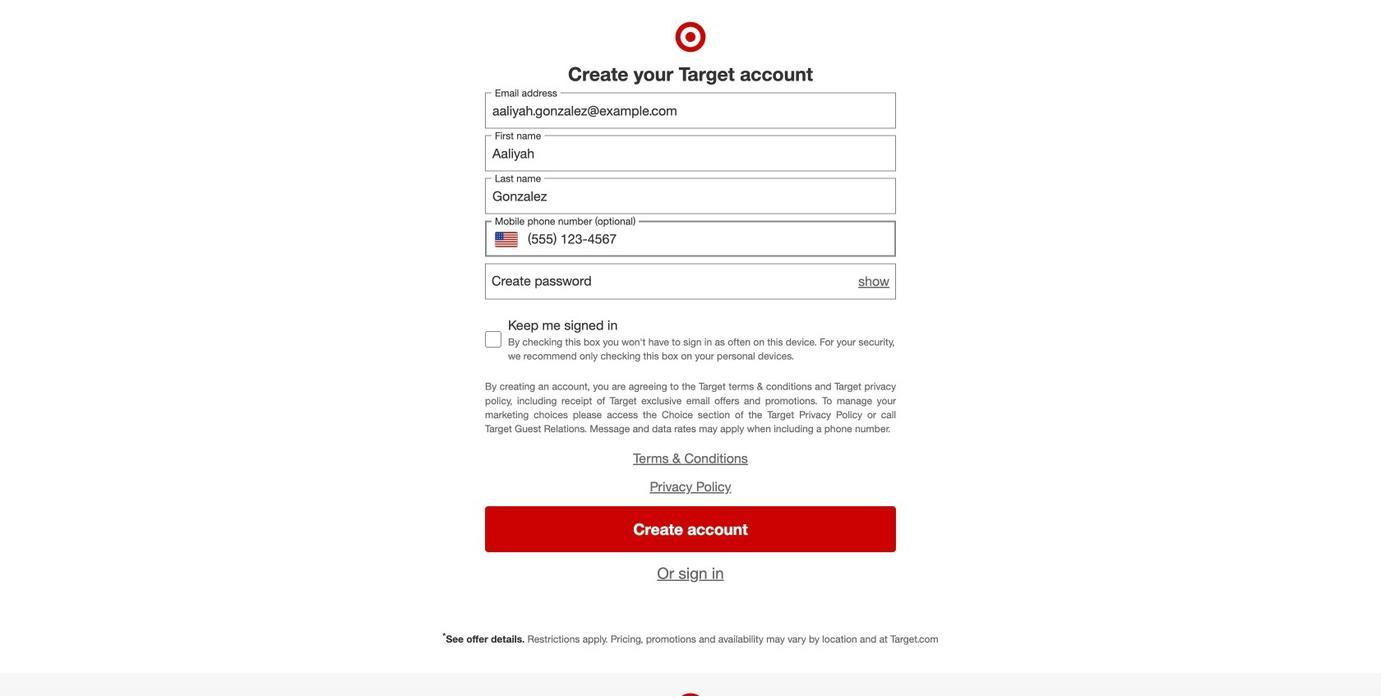 Task type: vqa. For each thing, say whether or not it's contained in the screenshot.
Saturday!
no



Task type: describe. For each thing, give the bounding box(es) containing it.
target: expect more. pay less. image
[[460, 673, 922, 696]]

us members only. image
[[495, 228, 518, 251]]



Task type: locate. For each thing, give the bounding box(es) containing it.
None checkbox
[[485, 331, 502, 348]]

None password field
[[485, 264, 896, 300]]

None text field
[[485, 93, 896, 129], [485, 135, 896, 172], [485, 178, 896, 214], [485, 93, 896, 129], [485, 135, 896, 172], [485, 178, 896, 214]]

None telephone field
[[485, 221, 896, 257]]



